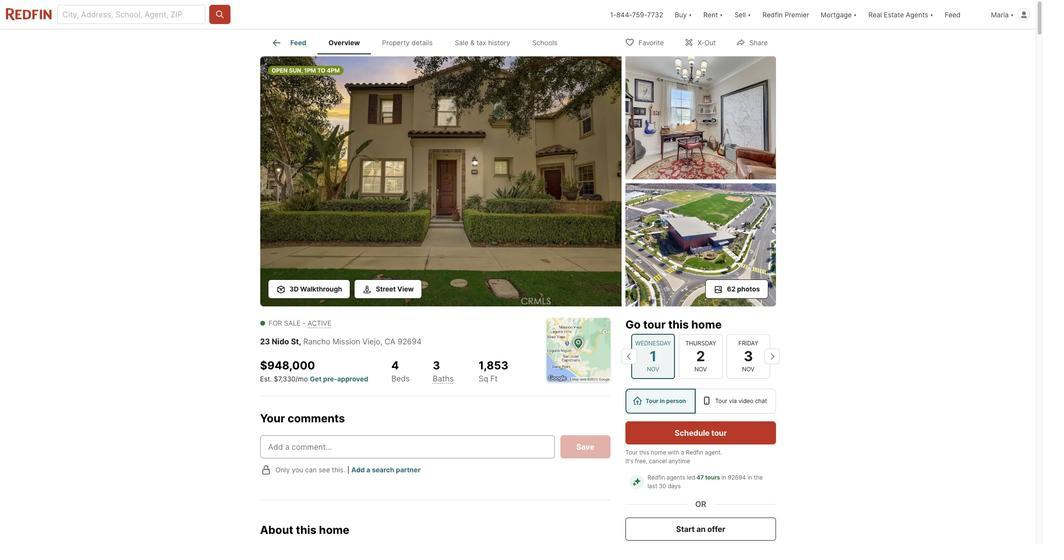 Task type: describe. For each thing, give the bounding box(es) containing it.
$948,000
[[260, 359, 315, 372]]

partner
[[396, 466, 421, 474]]

844-
[[616, 10, 632, 19]]

go
[[625, 318, 640, 331]]

&
[[470, 39, 475, 47]]

go tour this home
[[625, 318, 721, 331]]

about
[[260, 523, 293, 537]]

mission
[[333, 337, 360, 346]]

tour via video chat option
[[695, 389, 776, 414]]

open
[[272, 67, 288, 74]]

overview tab
[[317, 31, 371, 54]]

add a search partner button
[[351, 466, 421, 474]]

wednesday
[[635, 340, 671, 347]]

video
[[738, 397, 753, 405]]

redfin agents led 47 tours in 92694
[[647, 474, 746, 481]]

/mo
[[296, 375, 308, 383]]

beds
[[391, 374, 410, 383]]

tab list containing feed
[[260, 29, 576, 54]]

City, Address, School, Agent, ZIP search field
[[57, 5, 205, 24]]

photos
[[737, 285, 760, 293]]

your comments
[[260, 412, 345, 425]]

open sun, 1pm to 4pm
[[272, 67, 340, 74]]

via
[[729, 397, 737, 405]]

agent.
[[705, 449, 722, 456]]

tour in person option
[[625, 389, 695, 414]]

street view
[[376, 285, 414, 293]]

sun,
[[289, 67, 303, 74]]

1 horizontal spatial in
[[721, 474, 726, 481]]

this for about this home
[[296, 523, 316, 537]]

23
[[260, 337, 270, 346]]

rancho
[[303, 337, 330, 346]]

history
[[488, 39, 510, 47]]

this for tour this home with a redfin agent.
[[639, 449, 649, 456]]

▾ for sell ▾
[[748, 10, 751, 19]]

sale
[[284, 319, 301, 327]]

led
[[687, 474, 695, 481]]

it's
[[625, 458, 633, 465]]

x-
[[698, 38, 704, 46]]

it's free, cancel anytime
[[625, 458, 690, 465]]

ca
[[385, 337, 395, 346]]

street
[[376, 285, 396, 293]]

▾ for mortgage ▾
[[854, 10, 857, 19]]

62
[[727, 285, 736, 293]]

buy ▾ button
[[669, 0, 698, 29]]

your
[[260, 412, 285, 425]]

sale & tax history
[[455, 39, 510, 47]]

rent ▾
[[703, 10, 723, 19]]

home for tour this home with a redfin agent.
[[651, 449, 666, 456]]

tour for tour this home with a redfin agent.
[[625, 449, 637, 456]]

1 vertical spatial feed
[[290, 39, 306, 47]]

schools
[[532, 39, 557, 47]]

nov for 1
[[647, 366, 659, 373]]

mortgage ▾
[[821, 10, 857, 19]]

▾ for buy ▾
[[689, 10, 692, 19]]

maria
[[991, 10, 1009, 19]]

real estate agents ▾ button
[[863, 0, 939, 29]]

1 horizontal spatial 92694
[[728, 474, 746, 481]]

or
[[695, 499, 706, 509]]

anytime
[[668, 458, 690, 465]]

offer
[[707, 524, 725, 534]]

schedule
[[674, 428, 709, 438]]

open sun, 1pm to 4pm link
[[260, 56, 621, 308]]

nido
[[272, 337, 289, 346]]

tour for tour in person
[[645, 397, 658, 405]]

view
[[397, 285, 414, 293]]

rent ▾ button
[[698, 0, 729, 29]]

property details tab
[[371, 31, 444, 54]]

submit search image
[[215, 10, 225, 19]]

next image
[[764, 349, 780, 364]]

sell
[[734, 10, 746, 19]]

4pm
[[327, 67, 340, 74]]

home for about this home
[[319, 523, 349, 537]]

person
[[666, 397, 686, 405]]

with
[[667, 449, 679, 456]]

overview
[[328, 39, 360, 47]]

nov for 3
[[742, 366, 754, 373]]

tour in person
[[645, 397, 686, 405]]

friday
[[738, 340, 758, 347]]

0 horizontal spatial 92694
[[398, 337, 422, 346]]

3 inside friday 3 nov
[[743, 348, 753, 365]]

st
[[291, 337, 299, 346]]

comments
[[288, 412, 345, 425]]

redfin premier
[[762, 10, 809, 19]]

viejo
[[362, 337, 380, 346]]

rent ▾ button
[[703, 0, 723, 29]]

sq
[[479, 374, 488, 383]]

agents
[[906, 10, 928, 19]]

redfin for agents
[[647, 474, 665, 481]]

62 photos button
[[705, 280, 768, 299]]

▾ for maria ▾
[[1011, 10, 1014, 19]]

buy ▾ button
[[675, 0, 692, 29]]

ft
[[490, 374, 498, 383]]

3 baths
[[433, 359, 454, 383]]

last
[[647, 483, 657, 490]]

1-844-759-7732
[[610, 10, 663, 19]]

2 , from the left
[[380, 337, 382, 346]]

7732
[[647, 10, 663, 19]]

tour for schedule
[[711, 428, 727, 438]]

add
[[351, 466, 365, 474]]

save
[[576, 442, 594, 452]]

see
[[319, 466, 330, 474]]

search
[[372, 466, 394, 474]]



Task type: locate. For each thing, give the bounding box(es) containing it.
tours
[[705, 474, 720, 481]]

favorite button
[[617, 32, 672, 52]]

approved
[[337, 375, 368, 383]]

in left person
[[659, 397, 665, 405]]

in inside in the last 30 days
[[747, 474, 752, 481]]

1 horizontal spatial feed
[[945, 10, 960, 19]]

3 inside 3 baths
[[433, 359, 440, 372]]

tour inside "option"
[[715, 397, 727, 405]]

street view button
[[354, 280, 422, 299]]

2 vertical spatial home
[[319, 523, 349, 537]]

2
[[696, 348, 705, 365]]

2 vertical spatial this
[[296, 523, 316, 537]]

feed inside button
[[945, 10, 960, 19]]

$948,000 est. $7,330 /mo get pre-approved
[[260, 359, 368, 383]]

tour up agent.
[[711, 428, 727, 438]]

4 beds
[[391, 359, 410, 383]]

0 horizontal spatial redfin
[[647, 474, 665, 481]]

redfin inside button
[[762, 10, 783, 19]]

nov inside thursday 2 nov
[[694, 366, 707, 373]]

estate
[[884, 10, 904, 19]]

2 horizontal spatial home
[[691, 318, 721, 331]]

▾ right sell
[[748, 10, 751, 19]]

0 horizontal spatial tour
[[625, 449, 637, 456]]

0 horizontal spatial 3
[[433, 359, 440, 372]]

1
[[649, 348, 656, 365]]

1 , from the left
[[299, 337, 301, 346]]

None button
[[631, 334, 675, 379], [679, 334, 722, 379], [726, 334, 770, 379], [631, 334, 675, 379], [679, 334, 722, 379], [726, 334, 770, 379]]

0 vertical spatial a
[[681, 449, 684, 456]]

tour left person
[[645, 397, 658, 405]]

tour inside button
[[711, 428, 727, 438]]

0 vertical spatial home
[[691, 318, 721, 331]]

you
[[292, 466, 303, 474]]

1 vertical spatial 92694
[[728, 474, 746, 481]]

this.
[[332, 466, 345, 474]]

redfin left premier
[[762, 10, 783, 19]]

active
[[308, 319, 331, 327]]

3d walkthrough button
[[268, 280, 350, 299]]

0 horizontal spatial tour
[[643, 318, 665, 331]]

1 vertical spatial home
[[651, 449, 666, 456]]

1pm
[[304, 67, 316, 74]]

nov down 1 at the bottom right
[[647, 366, 659, 373]]

save button
[[560, 435, 610, 458]]

redfin up the anytime
[[686, 449, 703, 456]]

▾ right maria
[[1011, 10, 1014, 19]]

0 horizontal spatial in
[[659, 397, 665, 405]]

buy ▾
[[675, 10, 692, 19]]

3d walkthrough
[[289, 285, 342, 293]]

map entry image
[[546, 318, 610, 382]]

▾ right agents on the top right of the page
[[930, 10, 933, 19]]

1 vertical spatial redfin
[[686, 449, 703, 456]]

2 horizontal spatial this
[[668, 318, 689, 331]]

sell ▾ button
[[729, 0, 757, 29]]

real
[[868, 10, 882, 19]]

sell ▾ button
[[734, 0, 751, 29]]

out
[[704, 38, 716, 46]]

a right add
[[366, 466, 370, 474]]

0 horizontal spatial feed
[[290, 39, 306, 47]]

tour inside option
[[645, 397, 658, 405]]

for
[[269, 319, 282, 327]]

3 up baths
[[433, 359, 440, 372]]

▾ right buy
[[689, 10, 692, 19]]

baths link
[[433, 374, 454, 383]]

nov
[[647, 366, 659, 373], [694, 366, 707, 373], [742, 366, 754, 373]]

1 nov from the left
[[647, 366, 659, 373]]

feed right agents on the top right of the page
[[945, 10, 960, 19]]

4 ▾ from the left
[[854, 10, 857, 19]]

2 vertical spatial redfin
[[647, 474, 665, 481]]

0 vertical spatial this
[[668, 318, 689, 331]]

redfin up last
[[647, 474, 665, 481]]

1 vertical spatial this
[[639, 449, 649, 456]]

0 horizontal spatial ,
[[299, 337, 301, 346]]

1 horizontal spatial this
[[639, 449, 649, 456]]

3 down friday
[[743, 348, 753, 365]]

,
[[299, 337, 301, 346], [380, 337, 382, 346]]

, left rancho
[[299, 337, 301, 346]]

favorite
[[639, 38, 664, 46]]

23 nido st , rancho mission viejo , ca 92694
[[260, 337, 422, 346]]

in left the
[[747, 474, 752, 481]]

tour
[[645, 397, 658, 405], [715, 397, 727, 405], [625, 449, 637, 456]]

this up the free, on the right bottom of page
[[639, 449, 649, 456]]

1 horizontal spatial tour
[[645, 397, 658, 405]]

tour this home with a redfin agent.
[[625, 449, 722, 456]]

cancel
[[649, 458, 667, 465]]

2 horizontal spatial nov
[[742, 366, 754, 373]]

get
[[310, 375, 322, 383]]

this up thursday
[[668, 318, 689, 331]]

0 vertical spatial tour
[[643, 318, 665, 331]]

1 horizontal spatial nov
[[694, 366, 707, 373]]

a right with
[[681, 449, 684, 456]]

0 horizontal spatial home
[[319, 523, 349, 537]]

sale & tax history tab
[[444, 31, 521, 54]]

1 horizontal spatial ,
[[380, 337, 382, 346]]

1 horizontal spatial tour
[[711, 428, 727, 438]]

0 horizontal spatial a
[[366, 466, 370, 474]]

list box
[[625, 389, 776, 414]]

2 nov from the left
[[694, 366, 707, 373]]

0 vertical spatial redfin
[[762, 10, 783, 19]]

tour for go
[[643, 318, 665, 331]]

tour via video chat
[[715, 397, 767, 405]]

Add a comment... text field
[[268, 441, 546, 452]]

mortgage
[[821, 10, 852, 19]]

62 photos
[[727, 285, 760, 293]]

1-844-759-7732 link
[[610, 10, 663, 19]]

in
[[659, 397, 665, 405], [721, 474, 726, 481], [747, 474, 752, 481]]

2 ▾ from the left
[[720, 10, 723, 19]]

6 ▾ from the left
[[1011, 10, 1014, 19]]

92694 left the
[[728, 474, 746, 481]]

1 vertical spatial tour
[[711, 428, 727, 438]]

est.
[[260, 375, 272, 383]]

30
[[659, 483, 666, 490]]

schools tab
[[521, 31, 568, 54]]

previous image
[[621, 349, 637, 364]]

rent
[[703, 10, 718, 19]]

sale
[[455, 39, 468, 47]]

2 horizontal spatial in
[[747, 474, 752, 481]]

nov down 2
[[694, 366, 707, 373]]

759-
[[632, 10, 647, 19]]

1-
[[610, 10, 616, 19]]

1 horizontal spatial redfin
[[686, 449, 703, 456]]

nov for 2
[[694, 366, 707, 373]]

-
[[303, 319, 306, 327]]

real estate agents ▾ link
[[868, 0, 933, 29]]

0 vertical spatial feed
[[945, 10, 960, 19]]

this
[[668, 318, 689, 331], [639, 449, 649, 456], [296, 523, 316, 537]]

0 horizontal spatial this
[[296, 523, 316, 537]]

▾ right mortgage
[[854, 10, 857, 19]]

list box containing tour in person
[[625, 389, 776, 414]]

schedule tour
[[674, 428, 727, 438]]

1 horizontal spatial home
[[651, 449, 666, 456]]

5 ▾ from the left
[[930, 10, 933, 19]]

real estate agents ▾
[[868, 10, 933, 19]]

3d
[[289, 285, 299, 293]]

start an offer button
[[625, 518, 776, 541]]

3 nov from the left
[[742, 366, 754, 373]]

, left ca
[[380, 337, 382, 346]]

walkthrough
[[300, 285, 342, 293]]

details
[[412, 39, 433, 47]]

feed button
[[939, 0, 985, 29]]

for sale - active
[[269, 319, 331, 327]]

4
[[391, 359, 399, 372]]

this right about
[[296, 523, 316, 537]]

23 nido st, rancho mission viejo, ca 92694 image
[[260, 56, 621, 306], [625, 56, 776, 179], [625, 183, 776, 306]]

3 ▾ from the left
[[748, 10, 751, 19]]

in right the tours
[[721, 474, 726, 481]]

baths
[[433, 374, 454, 383]]

an
[[696, 524, 705, 534]]

redfin for premier
[[762, 10, 783, 19]]

wednesday 1 nov
[[635, 340, 671, 373]]

92694 right ca
[[398, 337, 422, 346]]

tab list
[[260, 29, 576, 54]]

tour up the wednesday
[[643, 318, 665, 331]]

x-out
[[698, 38, 716, 46]]

92694
[[398, 337, 422, 346], [728, 474, 746, 481]]

1 horizontal spatial a
[[681, 449, 684, 456]]

nov down friday
[[742, 366, 754, 373]]

in the last 30 days
[[647, 474, 764, 490]]

1 horizontal spatial 3
[[743, 348, 753, 365]]

1 vertical spatial a
[[366, 466, 370, 474]]

chat
[[755, 397, 767, 405]]

tour up 'it's'
[[625, 449, 637, 456]]

start an offer
[[676, 524, 725, 534]]

feed up sun,
[[290, 39, 306, 47]]

nov inside friday 3 nov
[[742, 366, 754, 373]]

property
[[382, 39, 410, 47]]

tour for tour via video chat
[[715, 397, 727, 405]]

sell ▾
[[734, 10, 751, 19]]

can
[[305, 466, 317, 474]]

friday 3 nov
[[738, 340, 758, 373]]

$7,330
[[274, 375, 296, 383]]

in inside tour in person option
[[659, 397, 665, 405]]

|
[[347, 466, 349, 474]]

▾ right rent on the top right
[[720, 10, 723, 19]]

0 vertical spatial 92694
[[398, 337, 422, 346]]

2 horizontal spatial tour
[[715, 397, 727, 405]]

nov inside wednesday 1 nov
[[647, 366, 659, 373]]

active link
[[308, 319, 331, 327]]

1 ▾ from the left
[[689, 10, 692, 19]]

2 horizontal spatial redfin
[[762, 10, 783, 19]]

feed
[[945, 10, 960, 19], [290, 39, 306, 47]]

▾ for rent ▾
[[720, 10, 723, 19]]

maria ▾
[[991, 10, 1014, 19]]

tour left via
[[715, 397, 727, 405]]

0 horizontal spatial nov
[[647, 366, 659, 373]]



Task type: vqa. For each thing, say whether or not it's contained in the screenshot.
CITIES
no



